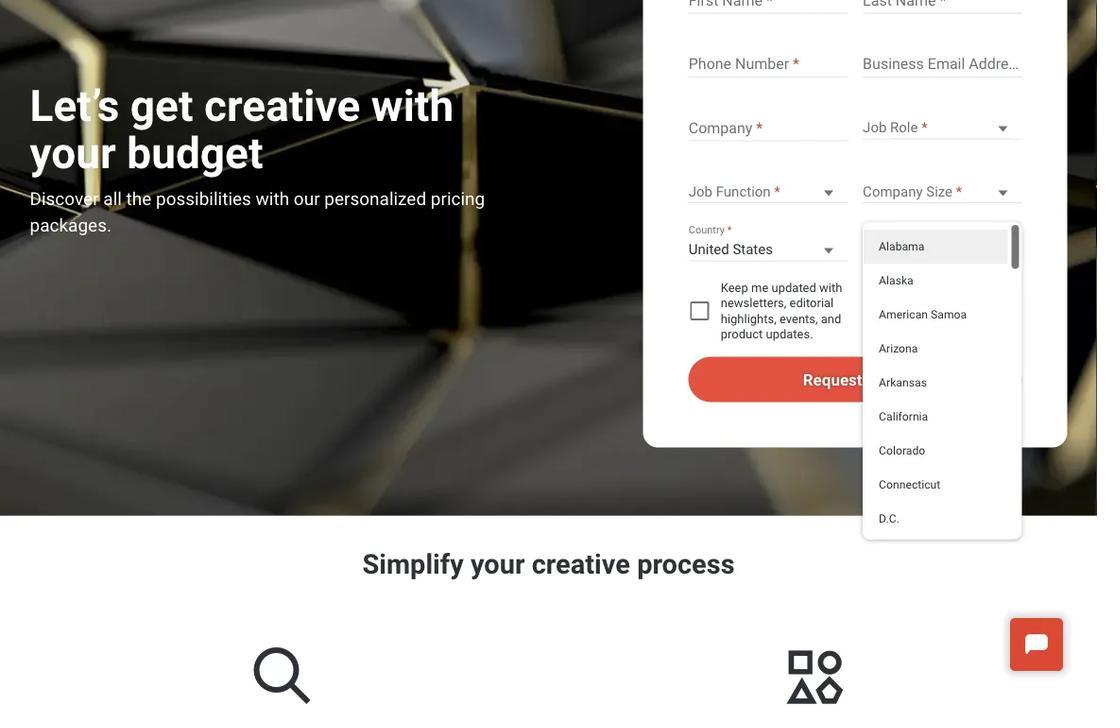 Task type: locate. For each thing, give the bounding box(es) containing it.
editorial
[[790, 296, 834, 310]]

*
[[728, 224, 732, 236]]

0 vertical spatial your
[[30, 128, 116, 179]]

request quote button
[[689, 357, 1023, 402]]

let's get creative with your budget
[[30, 81, 454, 179]]

get
[[130, 81, 193, 131]]

0 horizontal spatial your
[[30, 128, 116, 179]]

0 horizontal spatial creative
[[204, 81, 361, 131]]

1 horizontal spatial creative
[[532, 549, 631, 581]]

creative for your
[[532, 549, 631, 581]]

let's get creative with your budget banner
[[0, 0, 1098, 519]]

highlights,
[[721, 312, 777, 326]]

0 vertical spatial with
[[372, 81, 454, 131]]

with
[[372, 81, 454, 131], [820, 281, 843, 295]]

your
[[30, 128, 116, 179], [471, 549, 525, 581]]

1 vertical spatial with
[[820, 281, 843, 295]]

country
[[689, 224, 725, 236]]

with inside 'keep me updated with newsletters, editorial highlights, events, and product updates.'
[[820, 281, 843, 295]]

with inside let's get creative with your budget
[[372, 81, 454, 131]]

with for let's get creative with your budget
[[372, 81, 454, 131]]

Phone Number text field
[[689, 55, 848, 78]]

simplify your creative process
[[363, 549, 735, 581]]

0 horizontal spatial with
[[372, 81, 454, 131]]

1 horizontal spatial with
[[820, 281, 843, 295]]

process
[[638, 549, 735, 581]]

states
[[733, 241, 774, 258]]

quote
[[867, 370, 908, 389]]

budget
[[127, 128, 263, 179]]

updates.
[[766, 327, 814, 341]]

Last Name text field
[[864, 0, 1023, 14]]

0 vertical spatial creative
[[204, 81, 361, 131]]

1 horizontal spatial your
[[471, 549, 525, 581]]

united states
[[689, 241, 774, 258]]

request
[[804, 370, 863, 389]]

creative inside let's get creative with your budget
[[204, 81, 361, 131]]

1 vertical spatial creative
[[532, 549, 631, 581]]

updated
[[772, 281, 817, 295]]

1 vertical spatial your
[[471, 549, 525, 581]]

creative
[[204, 81, 361, 131], [532, 549, 631, 581]]



Task type: describe. For each thing, give the bounding box(es) containing it.
your inside let's get creative with your budget
[[30, 128, 116, 179]]

united
[[689, 241, 730, 258]]

blog image
[[770, 629, 861, 706]]

country *
[[689, 224, 732, 236]]

First Name text field
[[689, 0, 848, 14]]

product
[[721, 327, 763, 341]]

simplify
[[363, 549, 464, 581]]

Business Email Address text field
[[864, 55, 1023, 78]]

events,
[[780, 312, 819, 326]]

request quote
[[804, 370, 908, 389]]

creative for get
[[204, 81, 361, 131]]

with for keep me updated with newsletters, editorial highlights, events, and product updates.
[[820, 281, 843, 295]]

me
[[752, 281, 769, 295]]

keep me updated with newsletters, editorial highlights, events, and product updates.
[[721, 281, 843, 341]]

newsletters,
[[721, 296, 787, 310]]

and
[[822, 312, 842, 326]]

keep
[[721, 281, 749, 295]]

let's
[[30, 81, 120, 131]]

search image
[[237, 629, 328, 706]]

Company text field
[[689, 118, 848, 141]]



Task type: vqa. For each thing, say whether or not it's contained in the screenshot.
topmost with
yes



